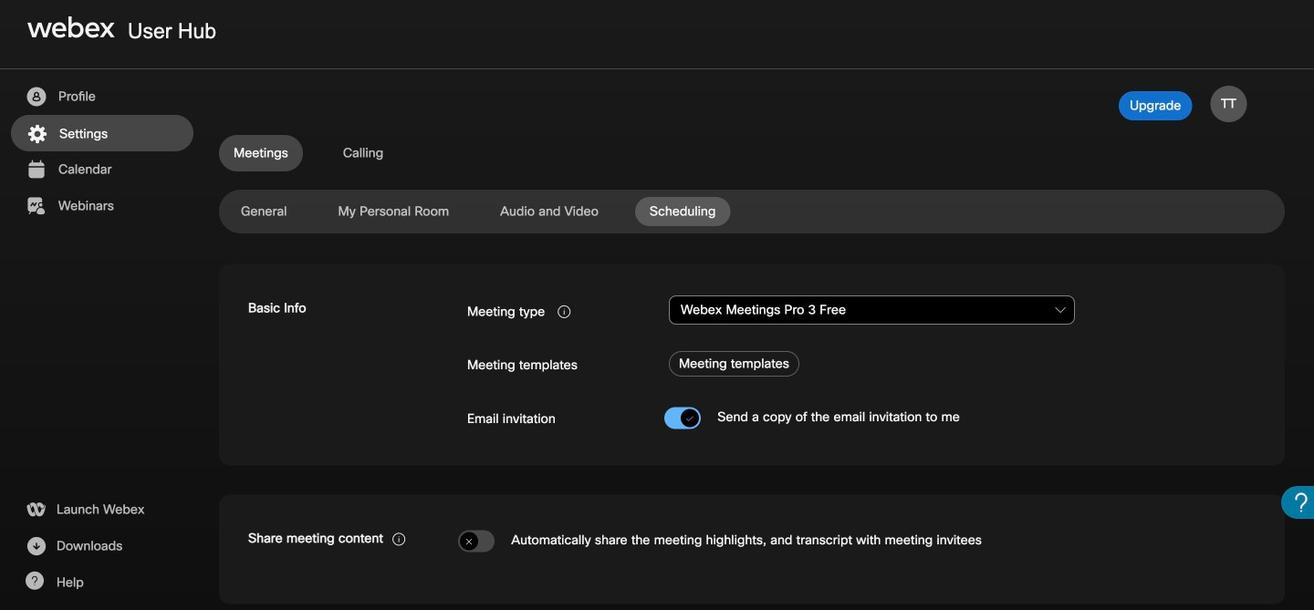 Task type: vqa. For each thing, say whether or not it's contained in the screenshot.
mds edit_bold icon
no



Task type: locate. For each thing, give the bounding box(es) containing it.
mds settings_filled image
[[26, 123, 48, 145]]

mds check_bold image
[[685, 413, 695, 425]]

0 vertical spatial tab list
[[219, 135, 1285, 172]]

mds cancel_bold image
[[465, 536, 474, 548]]

1 vertical spatial tab list
[[219, 197, 1285, 226]]

cisco webex image
[[27, 16, 115, 38]]

tab list
[[219, 135, 1285, 172], [219, 197, 1285, 226]]

1 tab list from the top
[[219, 135, 1285, 172]]

mds webinar_filled image
[[25, 195, 47, 217]]



Task type: describe. For each thing, give the bounding box(es) containing it.
2 tab list from the top
[[219, 197, 1285, 226]]

mds webex helix filled image
[[25, 499, 47, 521]]

mds meetings_filled image
[[25, 159, 47, 181]]

ng help active image
[[25, 572, 44, 591]]

mds content download_filled image
[[25, 536, 47, 558]]

mds people circle_filled image
[[25, 86, 47, 108]]



